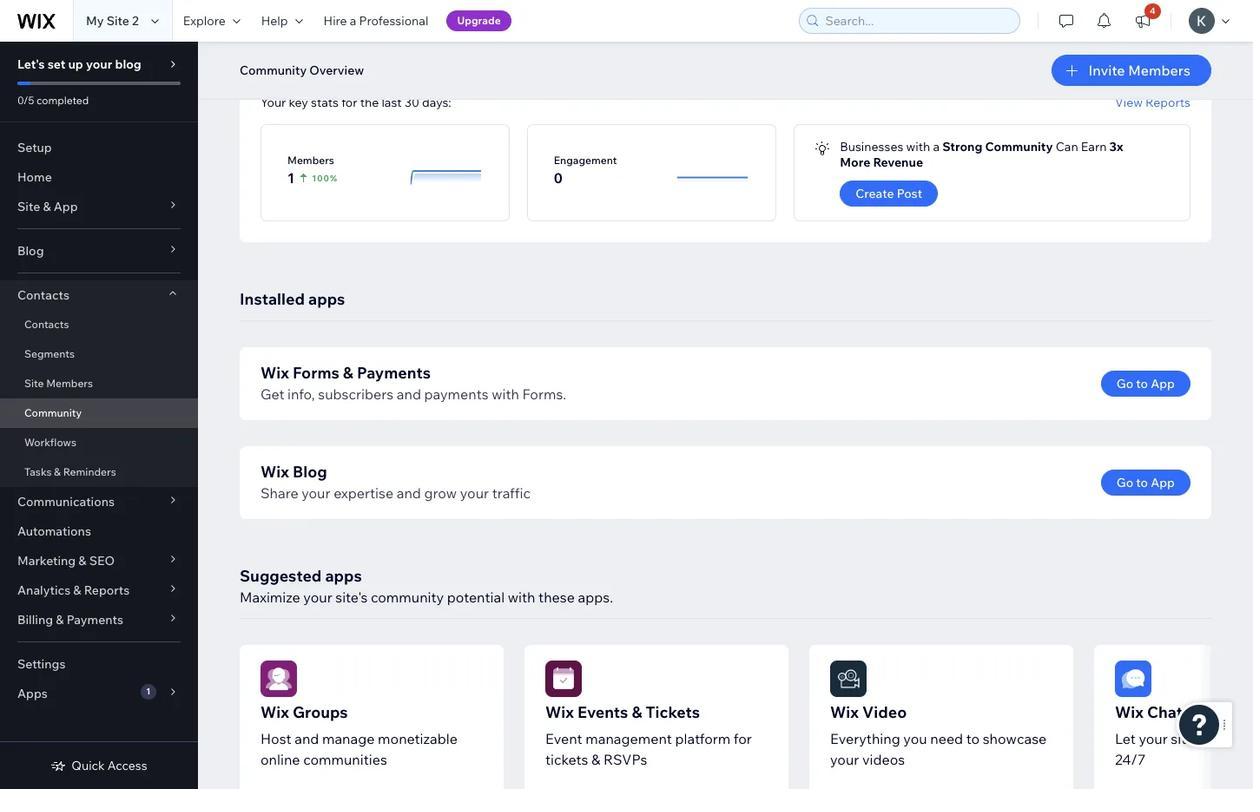 Task type: vqa. For each thing, say whether or not it's contained in the screenshot.
branded
no



Task type: describe. For each thing, give the bounding box(es) containing it.
contacts for the contacts popup button
[[17, 288, 69, 303]]

for inside wix events & tickets event management platform for tickets & rsvps
[[734, 731, 752, 748]]

wix for forms
[[261, 363, 289, 383]]

and inside wix blog share your expertise and grow your traffic
[[397, 485, 421, 502]]

workflows link
[[0, 428, 198, 458]]

platform
[[675, 731, 731, 748]]

go for your
[[1117, 475, 1134, 491]]

30
[[405, 95, 420, 110]]

your for blog
[[302, 485, 331, 502]]

community
[[371, 589, 444, 606]]

Search... field
[[820, 9, 1015, 33]]

professional
[[359, 13, 429, 29]]

analytics
[[17, 583, 71, 599]]

up
[[68, 56, 83, 72]]

let's
[[17, 56, 45, 72]]

community for community overview
[[240, 63, 307, 78]]

blog button
[[0, 236, 198, 266]]

contacts button
[[0, 281, 198, 310]]

set
[[48, 56, 65, 72]]

suggested apps maximize your site's community potential with these apps.
[[240, 566, 613, 606]]

0 vertical spatial for
[[342, 95, 357, 110]]

your for chat
[[1139, 731, 1168, 748]]

more
[[840, 155, 871, 170]]

businesses with a strong community can earn
[[840, 139, 1110, 155]]

sidebar element
[[0, 42, 198, 790]]

quick access button
[[51, 758, 147, 774]]

community link
[[0, 399, 198, 428]]

payments inside popup button
[[67, 612, 123, 628]]

tasks & reminders
[[24, 466, 116, 479]]

wix for events
[[546, 703, 574, 723]]

these
[[539, 589, 575, 606]]

event
[[546, 731, 583, 748]]

blog inside blog "popup button"
[[17, 243, 44, 259]]

hire a professional
[[324, 13, 429, 29]]

stats
[[311, 95, 339, 110]]

home link
[[0, 162, 198, 192]]

view
[[1115, 95, 1143, 110]]

reports inside dropdown button
[[84, 583, 130, 599]]

my site 2
[[86, 13, 139, 29]]

setup link
[[0, 133, 198, 162]]

monetizable
[[378, 731, 458, 748]]

share
[[261, 485, 298, 502]]

host
[[261, 731, 292, 748]]

the
[[360, 95, 379, 110]]

your inside wix video everything you need to showcase your videos
[[830, 751, 859, 769]]

segments link
[[0, 340, 198, 369]]

settings link
[[0, 650, 198, 679]]

wix video everything you need to showcase your videos
[[830, 703, 1047, 769]]

site & app
[[17, 199, 78, 215]]

video
[[863, 703, 907, 723]]

communities
[[303, 751, 387, 769]]

tickets
[[546, 751, 588, 769]]

rsvps
[[604, 751, 647, 769]]

communications button
[[0, 487, 198, 517]]

wix groups host and manage monetizable online communities
[[261, 703, 458, 769]]

billing & payments
[[17, 612, 123, 628]]

view reports
[[1115, 95, 1191, 110]]

community overview button
[[231, 57, 373, 83]]

access
[[108, 758, 147, 774]]

wix for groups
[[261, 703, 289, 723]]

key
[[289, 95, 308, 110]]

your for apps
[[303, 589, 332, 606]]

explore
[[183, 13, 226, 29]]

payments
[[424, 386, 489, 403]]

forms
[[293, 363, 340, 383]]

analytics & reports
[[17, 583, 130, 599]]

0 vertical spatial site
[[107, 13, 129, 29]]

2
[[132, 13, 139, 29]]

wix events & tickets event management platform for tickets & rsvps
[[546, 703, 752, 769]]

apps for installed
[[308, 289, 345, 309]]

3x
[[1110, 139, 1124, 155]]

need
[[931, 731, 964, 748]]

let
[[1115, 731, 1136, 748]]

segments
[[24, 347, 75, 361]]

events
[[578, 703, 628, 723]]

analytics & reports button
[[0, 576, 198, 605]]

management
[[586, 731, 672, 748]]

marketing
[[17, 553, 76, 569]]

your
[[261, 95, 286, 110]]

list containing wix groups
[[240, 645, 1254, 790]]

wix chat let your site's visitors 
[[1115, 703, 1254, 769]]

wix for chat
[[1115, 703, 1144, 723]]

site members
[[24, 377, 93, 390]]

go to app for payments
[[1117, 376, 1175, 392]]

blog
[[115, 56, 141, 72]]

my
[[86, 13, 104, 29]]

go for payments
[[1117, 376, 1134, 392]]

strong
[[943, 139, 983, 155]]

& up management
[[632, 703, 642, 723]]

tasks & reminders link
[[0, 458, 198, 487]]

& down home
[[43, 199, 51, 215]]

workflows
[[24, 436, 76, 449]]

can
[[1056, 139, 1079, 155]]



Task type: locate. For each thing, give the bounding box(es) containing it.
your right the up
[[86, 56, 112, 72]]

contacts link
[[0, 310, 198, 340]]

automations link
[[0, 517, 198, 546]]

automations
[[17, 524, 91, 539]]

get
[[261, 386, 285, 403]]

potential
[[447, 589, 505, 606]]

2 horizontal spatial community
[[986, 139, 1053, 155]]

community left can
[[986, 139, 1053, 155]]

a right hire at the top of the page
[[350, 13, 357, 29]]

payments
[[357, 363, 431, 383], [67, 612, 123, 628]]

wix inside wix blog share your expertise and grow your traffic
[[261, 462, 289, 482]]

1 horizontal spatial reports
[[1146, 95, 1191, 110]]

site down segments
[[24, 377, 44, 390]]

wix inside wix groups host and manage monetizable online communities
[[261, 703, 289, 723]]

community
[[240, 63, 307, 78], [986, 139, 1053, 155], [24, 407, 82, 420]]

1 vertical spatial blog
[[293, 462, 327, 482]]

communications
[[17, 494, 115, 510]]

subscribers
[[318, 386, 394, 403]]

wix inside wix forms & payments get info, subscribers and payments with forms.
[[261, 363, 289, 383]]

quick
[[72, 758, 105, 774]]

1 vertical spatial 1
[[146, 686, 151, 698]]

your for set
[[86, 56, 112, 72]]

with inside suggested apps maximize your site's community potential with these apps.
[[508, 589, 536, 606]]

you
[[904, 731, 927, 748]]

0 horizontal spatial reports
[[84, 583, 130, 599]]

1 vertical spatial go
[[1117, 475, 1134, 491]]

apps
[[308, 289, 345, 309], [325, 566, 362, 586]]

members for site members
[[46, 377, 93, 390]]

installed apps
[[240, 289, 345, 309]]

0 horizontal spatial 1
[[146, 686, 151, 698]]

help
[[261, 13, 288, 29]]

1 vertical spatial app
[[1151, 376, 1175, 392]]

apps right installed
[[308, 289, 345, 309]]

your left site's
[[303, 589, 332, 606]]

reports right view
[[1146, 95, 1191, 110]]

upgrade button
[[447, 10, 511, 31]]

for left "the"
[[342, 95, 357, 110]]

0 vertical spatial apps
[[308, 289, 345, 309]]

2 go from the top
[[1117, 475, 1134, 491]]

1 vertical spatial payments
[[67, 612, 123, 628]]

with left these in the left bottom of the page
[[508, 589, 536, 606]]

0 vertical spatial to
[[1136, 376, 1148, 392]]

for right platform
[[734, 731, 752, 748]]

overview
[[310, 63, 364, 78]]

payments up subscribers
[[357, 363, 431, 383]]

marketing & seo
[[17, 553, 115, 569]]

expertise
[[334, 485, 394, 502]]

1 horizontal spatial a
[[933, 139, 940, 155]]

maximize
[[240, 589, 300, 606]]

site for site members
[[24, 377, 44, 390]]

your right share
[[302, 485, 331, 502]]

revenue
[[873, 155, 923, 170]]

blog up share
[[293, 462, 327, 482]]

0 horizontal spatial payments
[[67, 612, 123, 628]]

& inside popup button
[[78, 553, 86, 569]]

blog down "site & app"
[[17, 243, 44, 259]]

2 vertical spatial community
[[24, 407, 82, 420]]

2 list from the top
[[240, 645, 1254, 790]]

your key stats for the last 30 days:
[[261, 95, 451, 110]]

1 go from the top
[[1117, 376, 1134, 392]]

1 vertical spatial go to app button
[[1101, 470, 1191, 496]]

showcase
[[983, 731, 1047, 748]]

groups
[[293, 703, 348, 723]]

0 horizontal spatial blog
[[17, 243, 44, 259]]

0 horizontal spatial a
[[350, 13, 357, 29]]

hire a professional link
[[313, 0, 439, 42]]

0 vertical spatial and
[[397, 386, 421, 403]]

last
[[382, 95, 402, 110]]

community inside "link"
[[24, 407, 82, 420]]

community inside button
[[240, 63, 307, 78]]

a left "strong"
[[933, 139, 940, 155]]

0 vertical spatial community
[[240, 63, 307, 78]]

and left the payments
[[397, 386, 421, 403]]

home
[[17, 169, 52, 185]]

1 vertical spatial community
[[986, 139, 1053, 155]]

1 vertical spatial members
[[288, 154, 334, 167]]

0 vertical spatial reports
[[1146, 95, 1191, 110]]

1 horizontal spatial members
[[288, 154, 334, 167]]

0 horizontal spatial members
[[46, 377, 93, 390]]

go to app button for your
[[1101, 470, 1191, 496]]

wix up event
[[546, 703, 574, 723]]

wix forms & payments get info, subscribers and payments with forms.
[[261, 363, 567, 403]]

members for invite members
[[1129, 62, 1191, 79]]

0 vertical spatial app
[[54, 199, 78, 215]]

wix blog share your expertise and grow your traffic
[[261, 462, 531, 502]]

1 vertical spatial and
[[397, 485, 421, 502]]

& inside dropdown button
[[73, 583, 81, 599]]

0 vertical spatial 1
[[288, 169, 295, 187]]

1 for apps
[[146, 686, 151, 698]]

community up the 'your'
[[240, 63, 307, 78]]

installed
[[240, 289, 305, 309]]

1 down settings link
[[146, 686, 151, 698]]

payments inside wix forms & payments get info, subscribers and payments with forms.
[[357, 363, 431, 383]]

view reports link
[[1115, 95, 1191, 110]]

4
[[1150, 5, 1156, 17]]

0 vertical spatial with
[[906, 139, 931, 155]]

upgrade
[[457, 14, 501, 27]]

members up 100% at the top left of page
[[288, 154, 334, 167]]

and inside wix groups host and manage monetizable online communities
[[295, 731, 319, 748]]

& right the tickets
[[592, 751, 601, 769]]

1 left 100% at the top left of page
[[288, 169, 295, 187]]

wix up everything
[[830, 703, 859, 723]]

2 vertical spatial members
[[46, 377, 93, 390]]

go to app button
[[1101, 371, 1191, 397], [1101, 470, 1191, 496]]

settings
[[17, 657, 66, 672]]

engagement
[[554, 154, 617, 167]]

0 vertical spatial list
[[240, 0, 1254, 53]]

to for your
[[1136, 475, 1148, 491]]

grow
[[424, 485, 457, 502]]

your
[[86, 56, 112, 72], [302, 485, 331, 502], [460, 485, 489, 502], [303, 589, 332, 606], [1139, 731, 1168, 748], [830, 751, 859, 769]]

& up billing & payments
[[73, 583, 81, 599]]

your inside "wix chat let your site's visitors"
[[1139, 731, 1168, 748]]

0 vertical spatial blog
[[17, 243, 44, 259]]

days:
[[422, 95, 451, 110]]

1 horizontal spatial community
[[240, 63, 307, 78]]

site for site & app
[[17, 199, 40, 215]]

site down home
[[17, 199, 40, 215]]

1 vertical spatial apps
[[325, 566, 362, 586]]

apps for suggested
[[325, 566, 362, 586]]

members down segments
[[46, 377, 93, 390]]

1 vertical spatial site
[[17, 199, 40, 215]]

contacts
[[17, 288, 69, 303], [24, 318, 69, 331]]

1 for members
[[288, 169, 295, 187]]

0 horizontal spatial community
[[24, 407, 82, 420]]

wix for blog
[[261, 462, 289, 482]]

1 vertical spatial list
[[240, 645, 1254, 790]]

reports down seo
[[84, 583, 130, 599]]

wix up 'host' at the bottom left
[[261, 703, 289, 723]]

wix up the let
[[1115, 703, 1144, 723]]

your right grow
[[460, 485, 489, 502]]

create post button
[[840, 181, 938, 207]]

1 horizontal spatial blog
[[293, 462, 327, 482]]

app inside the site & app popup button
[[54, 199, 78, 215]]

and inside wix forms & payments get info, subscribers and payments with forms.
[[397, 386, 421, 403]]

0 vertical spatial contacts
[[17, 288, 69, 303]]

site inside popup button
[[17, 199, 40, 215]]

1 horizontal spatial payments
[[357, 363, 431, 383]]

forms.
[[523, 386, 567, 403]]

0 vertical spatial go
[[1117, 376, 1134, 392]]

2 horizontal spatial members
[[1129, 62, 1191, 79]]

4 button
[[1124, 0, 1162, 42]]

app for wix forms & payments
[[1151, 376, 1175, 392]]

go to app for your
[[1117, 475, 1175, 491]]

to for payments
[[1136, 376, 1148, 392]]

traffic
[[492, 485, 531, 502]]

1 horizontal spatial 1
[[288, 169, 295, 187]]

apps
[[17, 686, 48, 702]]

site left 2
[[107, 13, 129, 29]]

1 list from the top
[[240, 0, 1254, 53]]

blog inside wix blog share your expertise and grow your traffic
[[293, 462, 327, 482]]

2 go to app button from the top
[[1101, 470, 1191, 496]]

everything
[[830, 731, 901, 748]]

2 vertical spatial and
[[295, 731, 319, 748]]

members inside invite members button
[[1129, 62, 1191, 79]]

with left 'forms.'
[[492, 386, 519, 403]]

2 vertical spatial with
[[508, 589, 536, 606]]

& up subscribers
[[343, 363, 354, 383]]

members inside 'site members' link
[[46, 377, 93, 390]]

and down groups
[[295, 731, 319, 748]]

hire
[[324, 13, 347, 29]]

1 vertical spatial with
[[492, 386, 519, 403]]

0 vertical spatial go to app button
[[1101, 371, 1191, 397]]

let's set up your blog
[[17, 56, 141, 72]]

site's
[[1171, 731, 1203, 748]]

visitors
[[1206, 731, 1253, 748]]

community overview
[[240, 63, 364, 78]]

chat
[[1148, 703, 1183, 723]]

with inside wix forms & payments get info, subscribers and payments with forms.
[[492, 386, 519, 403]]

1 vertical spatial for
[[734, 731, 752, 748]]

go to app button for payments
[[1101, 371, 1191, 397]]

1 vertical spatial contacts
[[24, 318, 69, 331]]

1 inside sidebar "element"
[[146, 686, 151, 698]]

seo
[[89, 553, 115, 569]]

manage
[[322, 731, 375, 748]]

your inside suggested apps maximize your site's community potential with these apps.
[[303, 589, 332, 606]]

billing
[[17, 612, 53, 628]]

1 go to app from the top
[[1117, 376, 1175, 392]]

wix inside "wix chat let your site's visitors"
[[1115, 703, 1144, 723]]

invite members button
[[1052, 55, 1212, 86]]

3x more revenue
[[840, 139, 1124, 170]]

1 horizontal spatial for
[[734, 731, 752, 748]]

wix up share
[[261, 462, 289, 482]]

apps.
[[578, 589, 613, 606]]

contacts for contacts link
[[24, 318, 69, 331]]

wix inside wix video everything you need to showcase your videos
[[830, 703, 859, 723]]

members up view reports link
[[1129, 62, 1191, 79]]

0 vertical spatial a
[[350, 13, 357, 29]]

info,
[[288, 386, 315, 403]]

create
[[856, 186, 894, 202]]

suggested
[[240, 566, 322, 586]]

site's
[[336, 589, 368, 606]]

community for community
[[24, 407, 82, 420]]

contacts inside popup button
[[17, 288, 69, 303]]

your inside sidebar "element"
[[86, 56, 112, 72]]

& inside wix forms & payments get info, subscribers and payments with forms.
[[343, 363, 354, 383]]

apps up site's
[[325, 566, 362, 586]]

1 vertical spatial a
[[933, 139, 940, 155]]

apps inside suggested apps maximize your site's community potential with these apps.
[[325, 566, 362, 586]]

& right billing
[[56, 612, 64, 628]]

billing & payments button
[[0, 605, 198, 635]]

2 go to app from the top
[[1117, 475, 1175, 491]]

setup
[[17, 140, 52, 155]]

wix
[[261, 363, 289, 383], [261, 462, 289, 482], [261, 703, 289, 723], [546, 703, 574, 723], [830, 703, 859, 723], [1115, 703, 1144, 723]]

0/5 completed
[[17, 94, 89, 107]]

1 vertical spatial reports
[[84, 583, 130, 599]]

0 horizontal spatial for
[[342, 95, 357, 110]]

to inside wix video everything you need to showcase your videos
[[967, 731, 980, 748]]

& left seo
[[78, 553, 86, 569]]

your down everything
[[830, 751, 859, 769]]

0 vertical spatial payments
[[357, 363, 431, 383]]

and left grow
[[397, 485, 421, 502]]

your right the let
[[1139, 731, 1168, 748]]

100%
[[312, 172, 338, 184]]

list
[[240, 0, 1254, 53], [240, 645, 1254, 790]]

2 vertical spatial site
[[24, 377, 44, 390]]

payments down analytics & reports dropdown button
[[67, 612, 123, 628]]

1 vertical spatial to
[[1136, 475, 1148, 491]]

community up workflows
[[24, 407, 82, 420]]

1
[[288, 169, 295, 187], [146, 686, 151, 698]]

1 vertical spatial go to app
[[1117, 475, 1175, 491]]

marketing & seo button
[[0, 546, 198, 576]]

wix for video
[[830, 703, 859, 723]]

videos
[[863, 751, 905, 769]]

wix up get
[[261, 363, 289, 383]]

1 go to app button from the top
[[1101, 371, 1191, 397]]

site members link
[[0, 369, 198, 399]]

with left "strong"
[[906, 139, 931, 155]]

& right tasks
[[54, 466, 61, 479]]

and
[[397, 386, 421, 403], [397, 485, 421, 502], [295, 731, 319, 748]]

app for wix blog
[[1151, 475, 1175, 491]]

create post
[[856, 186, 923, 202]]

0 vertical spatial go to app
[[1117, 376, 1175, 392]]

invite members
[[1089, 62, 1191, 79]]

2 vertical spatial app
[[1151, 475, 1175, 491]]

2 vertical spatial to
[[967, 731, 980, 748]]

0 vertical spatial members
[[1129, 62, 1191, 79]]

&
[[43, 199, 51, 215], [343, 363, 354, 383], [54, 466, 61, 479], [78, 553, 86, 569], [73, 583, 81, 599], [56, 612, 64, 628], [632, 703, 642, 723], [592, 751, 601, 769]]

wix inside wix events & tickets event management platform for tickets & rsvps
[[546, 703, 574, 723]]



